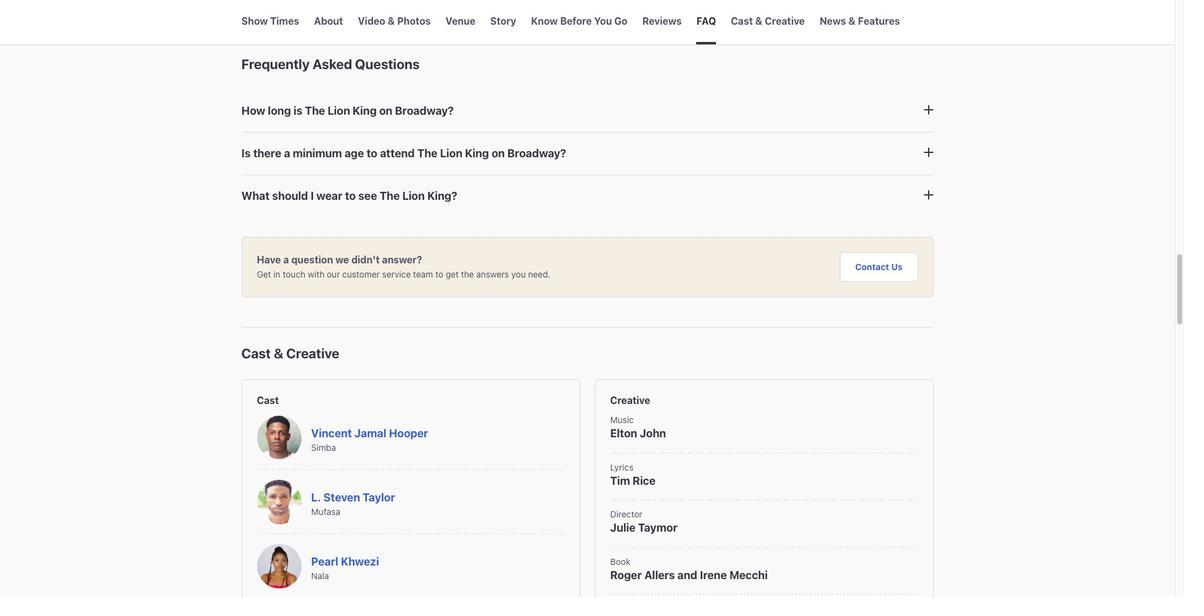 Task type: locate. For each thing, give the bounding box(es) containing it.
0 vertical spatial creative
[[765, 15, 805, 27]]

lyrics tim rice
[[610, 462, 656, 487]]

creative
[[765, 15, 805, 27], [286, 346, 339, 362], [610, 395, 650, 406]]

a right there
[[284, 147, 290, 160]]

contact us
[[855, 262, 903, 272]]

jamal
[[355, 427, 386, 440]]

video
[[358, 15, 385, 27]]

0 horizontal spatial broadway?
[[395, 105, 454, 117]]

lion
[[328, 105, 350, 117], [440, 147, 463, 160], [402, 190, 425, 203]]

to left get
[[435, 269, 443, 280]]

what should i wear to see the lion king?
[[241, 190, 457, 203]]

7 / 10 group
[[642, 0, 682, 44]]

roger
[[610, 569, 642, 582]]

0 vertical spatial the
[[305, 105, 325, 117]]

cast & creative
[[731, 15, 805, 27], [241, 346, 339, 362]]

answer?
[[382, 254, 422, 266]]

times
[[270, 15, 299, 27]]

to left see
[[345, 190, 356, 203]]

go
[[614, 15, 628, 27]]

didn't
[[351, 254, 380, 266]]

news
[[820, 15, 846, 27]]

broadway?
[[395, 105, 454, 117], [507, 147, 566, 160]]

0 vertical spatial cast
[[731, 15, 753, 27]]

&
[[388, 15, 395, 27], [755, 15, 763, 27], [849, 15, 856, 27], [274, 346, 283, 362]]

& for '3 / 10' 'group'
[[388, 15, 395, 27]]

2 vertical spatial lion
[[402, 190, 425, 203]]

touch
[[283, 269, 305, 280]]

to right age
[[367, 147, 377, 160]]

2 horizontal spatial creative
[[765, 15, 805, 27]]

& inside 9 / 10 group
[[755, 15, 763, 27]]

king?
[[427, 190, 457, 203]]

1 horizontal spatial king
[[465, 147, 489, 160]]

how
[[241, 105, 265, 117]]

video & photos
[[358, 15, 431, 27]]

0 horizontal spatial creative
[[286, 346, 339, 362]]

1 vertical spatial to
[[345, 190, 356, 203]]

0 vertical spatial cast & creative
[[731, 15, 805, 27]]

julie
[[610, 521, 636, 534]]

book
[[610, 556, 631, 567]]

0 horizontal spatial cast & creative
[[241, 346, 339, 362]]

to
[[367, 147, 377, 160], [345, 190, 356, 203], [435, 269, 443, 280]]

0 vertical spatial king
[[353, 105, 377, 117]]

0 vertical spatial broadway?
[[395, 105, 454, 117]]

and
[[678, 569, 697, 582]]

before
[[560, 15, 592, 27]]

music elton john
[[610, 415, 666, 440]]

a
[[284, 147, 290, 160], [283, 254, 289, 266]]

0 horizontal spatial the
[[305, 105, 325, 117]]

0 horizontal spatial to
[[345, 190, 356, 203]]

2 vertical spatial cast
[[257, 395, 279, 406]]

1 horizontal spatial lion
[[402, 190, 425, 203]]

0 vertical spatial a
[[284, 147, 290, 160]]

features
[[858, 15, 900, 27]]

cast inside 9 / 10 group
[[731, 15, 753, 27]]

2 horizontal spatial to
[[435, 269, 443, 280]]

the right attend on the left
[[417, 147, 438, 160]]

have
[[257, 254, 281, 266]]

1 horizontal spatial on
[[492, 147, 505, 160]]

2 vertical spatial the
[[380, 190, 400, 203]]

& inside '3 / 10' 'group'
[[388, 15, 395, 27]]

to inside dropdown button
[[367, 147, 377, 160]]

3 / 10 group
[[358, 0, 431, 44]]

taymor
[[638, 521, 678, 534]]

a up touch at the left of page
[[283, 254, 289, 266]]

1 vertical spatial king
[[465, 147, 489, 160]]

minimum
[[293, 147, 342, 160]]

rice
[[633, 474, 656, 487]]

to inside dropdown button
[[345, 190, 356, 203]]

on
[[379, 105, 393, 117], [492, 147, 505, 160]]

1 vertical spatial cast & creative
[[241, 346, 339, 362]]

1 / 10 group
[[241, 0, 299, 44]]

1 horizontal spatial cast & creative
[[731, 15, 805, 27]]

lion inside dropdown button
[[402, 190, 425, 203]]

long
[[268, 105, 291, 117]]

& inside 10 / 10 group
[[849, 15, 856, 27]]

1 horizontal spatial broadway?
[[507, 147, 566, 160]]

vincent
[[311, 427, 352, 440]]

1 horizontal spatial creative
[[610, 395, 650, 406]]

0 horizontal spatial on
[[379, 105, 393, 117]]

a inside have a question we didn't answer? get in touch with our customer service team to get the answers you need.
[[283, 254, 289, 266]]

team
[[413, 269, 433, 280]]

you
[[594, 15, 612, 27]]

1 vertical spatial creative
[[286, 346, 339, 362]]

wear
[[316, 190, 342, 203]]

the right see
[[380, 190, 400, 203]]

1 vertical spatial the
[[417, 147, 438, 160]]

lion right is
[[328, 105, 350, 117]]

to inside have a question we didn't answer? get in touch with our customer service team to get the answers you need.
[[435, 269, 443, 280]]

1 horizontal spatial the
[[380, 190, 400, 203]]

book roger allers and irene mecchi
[[610, 556, 768, 582]]

nala
[[311, 570, 329, 581]]

tim
[[610, 474, 630, 487]]

music
[[610, 415, 634, 425]]

1 vertical spatial broadway?
[[507, 147, 566, 160]]

the right is
[[305, 105, 325, 117]]

0 vertical spatial to
[[367, 147, 377, 160]]

1 vertical spatial a
[[283, 254, 289, 266]]

1 vertical spatial lion
[[440, 147, 463, 160]]

creative link
[[610, 395, 918, 406]]

l. steven taylor image
[[257, 480, 301, 525]]

need.
[[528, 269, 550, 280]]

mufasa
[[311, 506, 340, 517]]

lion left king?
[[402, 190, 425, 203]]

l. steven taylor mufasa
[[311, 491, 395, 517]]

1 vertical spatial on
[[492, 147, 505, 160]]

1 horizontal spatial to
[[367, 147, 377, 160]]

2 horizontal spatial lion
[[440, 147, 463, 160]]

attend
[[380, 147, 415, 160]]

a inside dropdown button
[[284, 147, 290, 160]]

lion up king?
[[440, 147, 463, 160]]

is there a minimum age to attend the lion king on broadway? button
[[241, 133, 934, 175]]

about
[[314, 15, 343, 27]]

2 vertical spatial to
[[435, 269, 443, 280]]

0 horizontal spatial lion
[[328, 105, 350, 117]]

john
[[640, 427, 666, 440]]

with
[[308, 269, 324, 280]]

photos
[[397, 15, 431, 27]]

know before you go
[[531, 15, 628, 27]]

king
[[353, 105, 377, 117], [465, 147, 489, 160]]

4 / 10 group
[[446, 0, 475, 44]]



Task type: vqa. For each thing, say whether or not it's contained in the screenshot.
KIMBER ELAYNE SPRAWL link
no



Task type: describe. For each thing, give the bounding box(es) containing it.
news & features
[[820, 15, 900, 27]]

contact us link
[[840, 253, 918, 282]]

mecchi
[[730, 569, 768, 582]]

pearl khwezi link
[[311, 555, 379, 568]]

what should i wear to see the lion king? button
[[241, 175, 934, 217]]

how long is the lion king on broadway?
[[241, 105, 454, 117]]

should
[[272, 190, 308, 203]]

customer
[[342, 269, 380, 280]]

frequently asked questions
[[241, 56, 420, 72]]

khwezi
[[341, 555, 379, 568]]

what
[[241, 190, 270, 203]]

pearl khwezi image
[[257, 544, 301, 589]]

know
[[531, 15, 558, 27]]

you
[[511, 269, 526, 280]]

the
[[461, 269, 474, 280]]

show times
[[241, 15, 299, 27]]

question
[[291, 254, 333, 266]]

show
[[241, 15, 268, 27]]

faq
[[697, 15, 716, 27]]

story
[[490, 15, 516, 27]]

we
[[335, 254, 349, 266]]

6 / 10 group
[[531, 0, 628, 44]]

vincent jamal hooper image
[[257, 416, 301, 460]]

l. steven taylor link
[[311, 491, 395, 504]]

0 horizontal spatial king
[[353, 105, 377, 117]]

in
[[273, 269, 280, 280]]

the inside dropdown button
[[380, 190, 400, 203]]

allers
[[644, 569, 675, 582]]

2 horizontal spatial the
[[417, 147, 438, 160]]

age
[[345, 147, 364, 160]]

creative inside 9 / 10 group
[[765, 15, 805, 27]]

our
[[327, 269, 340, 280]]

reviews
[[642, 15, 682, 27]]

& for 9 / 10 group
[[755, 15, 763, 27]]

0 vertical spatial on
[[379, 105, 393, 117]]

have a question we didn't answer? get in touch with our customer service team to get the answers you need.
[[257, 254, 550, 280]]

steven
[[324, 491, 360, 504]]

pearl
[[311, 555, 338, 568]]

elton
[[610, 427, 637, 440]]

2 / 10 group
[[314, 0, 343, 44]]

vincent jamal hooper link
[[311, 427, 428, 440]]

venue
[[446, 15, 475, 27]]

l.
[[311, 491, 321, 504]]

director julie taymor
[[610, 509, 678, 534]]

cast link
[[257, 395, 565, 406]]

questions
[[355, 56, 420, 72]]

& for 10 / 10 group
[[849, 15, 856, 27]]

is
[[241, 147, 251, 160]]

answers
[[476, 269, 509, 280]]

service
[[382, 269, 411, 280]]

is
[[294, 105, 302, 117]]

contact
[[855, 262, 889, 272]]

vincent jamal hooper simba
[[311, 427, 428, 453]]

get
[[446, 269, 459, 280]]

asked
[[313, 56, 352, 72]]

is there a minimum age to attend the lion king on broadway?
[[241, 147, 566, 160]]

2 vertical spatial creative
[[610, 395, 650, 406]]

see
[[358, 190, 377, 203]]

simba
[[311, 442, 336, 453]]

there
[[253, 147, 281, 160]]

9 / 10 group
[[731, 0, 805, 44]]

hooper
[[389, 427, 428, 440]]

taylor
[[363, 491, 395, 504]]

10 / 10 group
[[820, 0, 900, 44]]

8 / 10 group
[[697, 0, 716, 44]]

irene
[[700, 569, 727, 582]]

lyrics
[[610, 462, 634, 472]]

0 vertical spatial lion
[[328, 105, 350, 117]]

us
[[891, 262, 903, 272]]

frequently
[[241, 56, 310, 72]]

get
[[257, 269, 271, 280]]

how long is the lion king on broadway? button
[[241, 90, 934, 132]]

5 / 10 group
[[490, 0, 516, 44]]

1 vertical spatial cast
[[241, 346, 271, 362]]

pearl khwezi nala
[[311, 555, 379, 581]]

director
[[610, 509, 642, 520]]

i
[[311, 190, 314, 203]]



